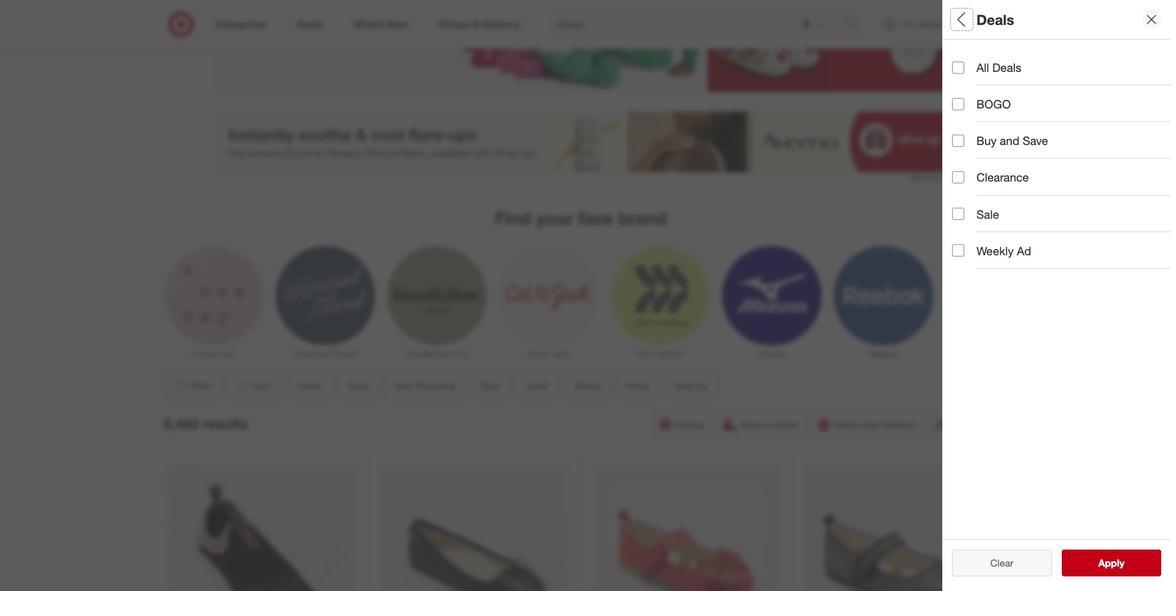 Task type: locate. For each thing, give the bounding box(es) containing it.
color
[[953, 223, 983, 237], [525, 380, 549, 393]]

deals inside all filters dialog
[[953, 52, 984, 66]]

motion
[[658, 349, 684, 360]]

reebok
[[869, 349, 899, 360]]

sponsored
[[911, 173, 947, 182]]

price button
[[616, 373, 659, 400]]

What can we help you find? suggestions appear below search field
[[550, 11, 847, 38]]

size grouping up clearance
[[953, 138, 1030, 152]]

size grouping
[[953, 138, 1030, 152], [394, 380, 456, 393]]

0 vertical spatial grouping
[[979, 138, 1030, 152]]

results
[[203, 416, 248, 433], [1106, 558, 1138, 570]]

1 vertical spatial brand
[[575, 380, 601, 393]]

0 horizontal spatial &
[[451, 349, 456, 360]]

grouping up clearance
[[979, 138, 1030, 152]]

2 vertical spatial all
[[637, 349, 646, 360]]

same day delivery
[[834, 420, 917, 432]]

size
[[953, 138, 976, 152], [953, 180, 976, 194], [394, 380, 412, 393], [481, 380, 500, 393]]

0 vertical spatial color
[[953, 223, 983, 237]]

day inside "link"
[[220, 349, 235, 360]]

1 horizontal spatial size grouping button
[[953, 125, 1172, 168]]

0 vertical spatial size button
[[953, 168, 1172, 211]]

mizuno link
[[722, 247, 822, 361]]

1 horizontal spatial size button
[[953, 168, 1172, 211]]

0 horizontal spatial size button
[[471, 373, 510, 400]]

all inside dialog
[[953, 11, 970, 28]]

sold by
[[674, 380, 707, 393]]

results inside button
[[1106, 558, 1138, 570]]

type button
[[953, 82, 1172, 125], [337, 373, 379, 400]]

type button down "thread"
[[337, 373, 379, 400]]

2 horizontal spatial all
[[977, 60, 990, 74]]

all left in
[[637, 349, 646, 360]]

1 vertical spatial type button
[[337, 373, 379, 400]]

deals
[[977, 11, 1015, 28], [953, 52, 984, 66], [993, 60, 1022, 74], [297, 380, 322, 393]]

advertisement region
[[215, 112, 947, 173]]

brand down weekly ad checkbox
[[953, 266, 986, 280]]

shop in store
[[740, 420, 799, 432]]

deals up all deals
[[977, 11, 1015, 28]]

by
[[697, 380, 707, 393]]

&
[[451, 349, 456, 360], [544, 349, 549, 360]]

deals up bogo at top right
[[993, 60, 1022, 74]]

toddler girls' melanie dressy ballet flats - cat & jack™ red image
[[593, 466, 781, 592], [593, 466, 781, 592]]

clear for clear
[[991, 558, 1014, 570]]

1 horizontal spatial grouping
[[979, 138, 1030, 152]]

color down sale option
[[953, 223, 983, 237]]

see results
[[1086, 558, 1138, 570]]

1 vertical spatial size grouping
[[394, 380, 456, 393]]

for
[[394, 5, 407, 19]]

filter
[[190, 380, 212, 393]]

1 vertical spatial grouping
[[415, 380, 456, 393]]

1 horizontal spatial deals button
[[953, 40, 1172, 82]]

0 vertical spatial deals button
[[953, 40, 1172, 82]]

0 vertical spatial results
[[203, 416, 248, 433]]

all inside "link"
[[637, 349, 646, 360]]

& for cat
[[544, 349, 549, 360]]

0 horizontal spatial size grouping button
[[384, 373, 466, 400]]

brand button
[[953, 253, 1172, 296], [564, 373, 611, 400]]

0 vertical spatial brand
[[953, 266, 986, 280]]

& inside 'link'
[[451, 349, 456, 360]]

type button inside all filters dialog
[[953, 82, 1172, 125]]

1 & from the left
[[451, 349, 456, 360]]

0 vertical spatial size grouping
[[953, 138, 1030, 152]]

filters
[[973, 11, 1011, 28]]

type button up save
[[953, 82, 1172, 125]]

delivery
[[882, 420, 917, 432]]

& left co
[[451, 349, 456, 360]]

with
[[242, 5, 264, 19]]

results right 6,462
[[203, 416, 248, 433]]

1 horizontal spatial brand
[[953, 266, 986, 280]]

0 vertical spatial color button
[[953, 211, 1172, 253]]

2 link
[[969, 11, 996, 38]]

6,462 results
[[164, 416, 248, 433]]

color button inside all filters dialog
[[953, 211, 1172, 253]]

cat & jack link
[[499, 247, 598, 361]]

1 horizontal spatial color
[[953, 223, 983, 237]]

all inside deals dialog
[[977, 60, 990, 74]]

save
[[1023, 134, 1049, 148]]

type down "thread"
[[348, 380, 368, 393]]

2 & from the left
[[544, 349, 549, 360]]

all left 2
[[953, 11, 970, 28]]

size grouping button inside all filters dialog
[[953, 125, 1172, 168]]

1 vertical spatial brand button
[[564, 373, 611, 400]]

goodfellow & co
[[405, 349, 469, 360]]

color down cat
[[525, 380, 549, 393]]

1 vertical spatial size grouping button
[[384, 373, 466, 400]]

1 horizontal spatial color button
[[953, 211, 1172, 253]]

0 horizontal spatial type button
[[337, 373, 379, 400]]

1 vertical spatial deals button
[[287, 373, 332, 400]]

0 horizontal spatial all
[[637, 349, 646, 360]]

pickup
[[675, 420, 705, 432]]

a new day image
[[164, 247, 263, 346]]

1 horizontal spatial brand button
[[953, 253, 1172, 296]]

clear
[[985, 558, 1008, 570], [991, 558, 1014, 570]]

fave
[[579, 208, 613, 230]]

0 vertical spatial type
[[953, 95, 978, 109]]

BOGO checkbox
[[953, 98, 965, 110]]

all
[[1011, 558, 1020, 570]]

& right cat
[[544, 349, 549, 360]]

day
[[220, 349, 235, 360], [862, 420, 879, 432]]

1 clear from the left
[[985, 558, 1008, 570]]

1 vertical spatial color
[[525, 380, 549, 393]]

clear button
[[953, 550, 1052, 577]]

0 vertical spatial type button
[[953, 82, 1172, 125]]

& for goodfellow
[[451, 349, 456, 360]]

holiday
[[309, 5, 346, 19]]

goodfellow
[[405, 349, 448, 360]]

0 horizontal spatial color button
[[515, 373, 559, 400]]

1 vertical spatial type
[[348, 380, 368, 393]]

speedo women's surf strider water shoes image
[[168, 466, 356, 592], [168, 466, 356, 592]]

0 horizontal spatial results
[[203, 416, 248, 433]]

all right all deals option
[[977, 60, 990, 74]]

1 horizontal spatial day
[[862, 420, 879, 432]]

deals button
[[953, 40, 1172, 82], [287, 373, 332, 400]]

sold
[[674, 380, 694, 393]]

clear inside 'button'
[[985, 558, 1008, 570]]

weekly
[[977, 244, 1014, 258]]

1 vertical spatial day
[[862, 420, 879, 432]]

size grouping button
[[953, 125, 1172, 168], [384, 373, 466, 400]]

0 vertical spatial day
[[220, 349, 235, 360]]

1 vertical spatial results
[[1106, 558, 1138, 570]]

grouping inside all filters dialog
[[979, 138, 1030, 152]]

size grouping down goodfellow
[[394, 380, 456, 393]]

bogo
[[977, 97, 1011, 111]]

girls' diana slip-on ballet flats - cat & jack™ image
[[381, 466, 569, 592], [381, 466, 569, 592]]

results right see
[[1106, 558, 1138, 570]]

see
[[1086, 558, 1104, 570]]

1 horizontal spatial size grouping
[[953, 138, 1030, 152]]

type
[[953, 95, 978, 109], [348, 380, 368, 393]]

find
[[495, 208, 532, 230]]

buy
[[977, 134, 997, 148]]

0 vertical spatial brand button
[[953, 253, 1172, 296]]

a
[[192, 349, 198, 360]]

size button
[[953, 168, 1172, 211], [471, 373, 510, 400]]

1 horizontal spatial all
[[953, 11, 970, 28]]

shop in store button
[[718, 412, 807, 439]]

1 horizontal spatial &
[[544, 349, 549, 360]]

grouping
[[979, 138, 1030, 152], [415, 380, 456, 393]]

all for all deals
[[977, 60, 990, 74]]

day right same
[[862, 420, 879, 432]]

1 horizontal spatial type button
[[953, 82, 1172, 125]]

0 vertical spatial size grouping button
[[953, 125, 1172, 168]]

1 horizontal spatial type
[[953, 95, 978, 109]]

1 horizontal spatial results
[[1106, 558, 1138, 570]]

grouping down goodfellow & co
[[415, 380, 456, 393]]

1 vertical spatial color button
[[515, 373, 559, 400]]

brand left price
[[575, 380, 601, 393]]

Buy and Save checkbox
[[953, 135, 965, 147]]

all.
[[411, 5, 425, 19]]

2 clear from the left
[[991, 558, 1014, 570]]

0 vertical spatial all
[[953, 11, 970, 28]]

deals down 2 link
[[953, 52, 984, 66]]

0 horizontal spatial day
[[220, 349, 235, 360]]

type inside all filters dialog
[[953, 95, 978, 109]]

thread
[[331, 349, 358, 360]]

0 horizontal spatial color
[[525, 380, 549, 393]]

1 vertical spatial all
[[977, 60, 990, 74]]

clear inside button
[[991, 558, 1014, 570]]

weekly ad
[[977, 244, 1032, 258]]

same
[[834, 420, 859, 432]]

type down all deals option
[[953, 95, 978, 109]]

toddler girls' anastasia dressy ballet flats - cat & jack™ image
[[806, 466, 994, 592], [806, 466, 994, 592]]

all
[[953, 11, 970, 28], [977, 60, 990, 74], [637, 349, 646, 360]]

color button
[[953, 211, 1172, 253], [515, 373, 559, 400]]

reebok link
[[834, 247, 933, 361]]

day right the new
[[220, 349, 235, 360]]

2
[[988, 13, 991, 20]]



Task type: vqa. For each thing, say whether or not it's contained in the screenshot.
for
yes



Task type: describe. For each thing, give the bounding box(es) containing it.
color inside all filters dialog
[[953, 223, 983, 237]]

Sale checkbox
[[953, 208, 965, 220]]

1 vertical spatial size button
[[471, 373, 510, 400]]

cat
[[528, 349, 541, 360]]

price
[[626, 380, 649, 393]]

a new day link
[[164, 247, 263, 361]]

Weekly Ad checkbox
[[953, 245, 965, 257]]

in
[[766, 420, 774, 432]]

sold by button
[[664, 373, 718, 400]]

clearance
[[977, 171, 1030, 185]]

6,462
[[164, 416, 199, 433]]

sort button
[[226, 373, 282, 400]]

reebok image
[[834, 247, 933, 346]]

with colorful holiday slippers for all.
[[242, 5, 425, 19]]

see results button
[[1062, 550, 1162, 577]]

all in motion link
[[611, 247, 710, 361]]

filter button
[[164, 373, 221, 400]]

sale
[[977, 207, 1000, 221]]

all for all filters
[[953, 11, 970, 28]]

clear all button
[[953, 550, 1052, 577]]

0 horizontal spatial brand
[[575, 380, 601, 393]]

universal thread
[[293, 349, 358, 360]]

all for all in motion
[[637, 349, 646, 360]]

store
[[777, 420, 799, 432]]

clear all
[[985, 558, 1020, 570]]

0 horizontal spatial deals button
[[287, 373, 332, 400]]

apply button
[[1062, 550, 1162, 577]]

new
[[200, 349, 218, 360]]

deals down universal
[[297, 380, 322, 393]]

find your fave brand
[[495, 208, 667, 230]]

jack
[[551, 349, 569, 360]]

all in motion image
[[611, 247, 710, 346]]

brand inside all filters dialog
[[953, 266, 986, 280]]

deals dialog
[[943, 0, 1172, 592]]

shop
[[740, 420, 764, 432]]

mizuno image
[[722, 247, 822, 346]]

colorful
[[267, 5, 306, 19]]

results for 6,462 results
[[203, 416, 248, 433]]

mizuno
[[758, 349, 786, 360]]

0 horizontal spatial type
[[348, 380, 368, 393]]

0 horizontal spatial brand button
[[564, 373, 611, 400]]

slippers
[[349, 5, 390, 19]]

Include out of stock checkbox
[[953, 436, 965, 448]]

clear for clear all
[[985, 558, 1008, 570]]

apply
[[1099, 558, 1125, 570]]

in
[[648, 349, 655, 360]]

pickup button
[[653, 412, 713, 439]]

your
[[536, 208, 574, 230]]

asics image
[[946, 247, 1045, 346]]

brand
[[618, 208, 667, 230]]

0 horizontal spatial grouping
[[415, 380, 456, 393]]

goodfellow & co link
[[387, 247, 487, 361]]

search
[[839, 19, 868, 31]]

all filters
[[953, 11, 1011, 28]]

cat & jack image
[[499, 247, 598, 346]]

buy and save
[[977, 134, 1049, 148]]

All Deals checkbox
[[953, 61, 965, 74]]

goodfellow & co image
[[387, 247, 487, 346]]

sort
[[253, 380, 272, 393]]

universal thread link
[[276, 247, 375, 361]]

size grouping inside all filters dialog
[[953, 138, 1030, 152]]

cat & jack
[[528, 349, 569, 360]]

0 horizontal spatial size grouping
[[394, 380, 456, 393]]

ad
[[1017, 244, 1032, 258]]

search button
[[839, 11, 868, 40]]

all deals
[[977, 60, 1022, 74]]

co
[[458, 349, 469, 360]]

universal
[[293, 349, 328, 360]]

a new day
[[192, 349, 235, 360]]

results for see results
[[1106, 558, 1138, 570]]

same day delivery button
[[811, 412, 925, 439]]

Clearance checkbox
[[953, 171, 965, 184]]

universal thread image
[[276, 247, 375, 346]]

and
[[1000, 134, 1020, 148]]

all filters dialog
[[943, 0, 1172, 592]]

day inside button
[[862, 420, 879, 432]]

all in motion
[[637, 349, 684, 360]]



